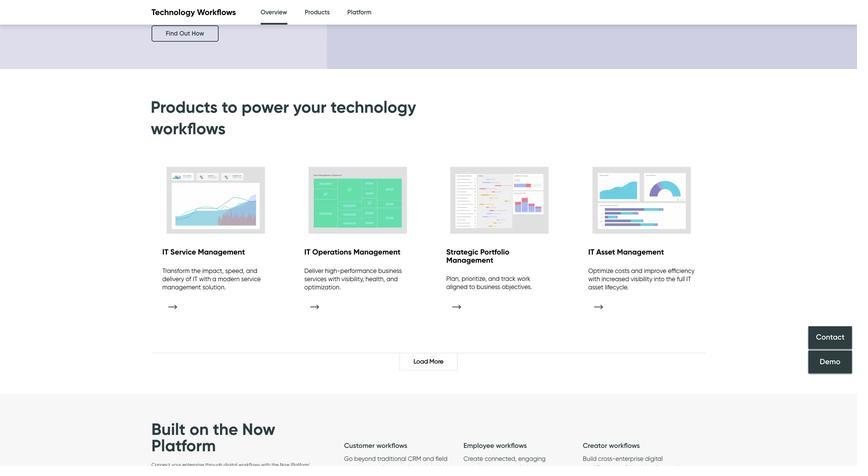 Task type: describe. For each thing, give the bounding box(es) containing it.
overview link
[[261, 0, 287, 27]]

create
[[464, 456, 483, 463]]

workflows for customer
[[376, 442, 407, 450]]

how
[[192, 30, 204, 37]]

it for it asset management
[[588, 248, 594, 257]]

crm
[[408, 456, 421, 463]]

platform inside the built on the now platform
[[151, 436, 216, 456]]

plan,
[[446, 275, 460, 283]]

track
[[501, 275, 516, 283]]

on
[[190, 419, 209, 440]]

load
[[414, 358, 428, 366]]

it inside transform the impact, speed, and delivery of it with a modern service management solution.
[[193, 276, 198, 283]]

plan, prioritize, and track work aligned to business objectives.
[[446, 275, 532, 291]]

fast
[[625, 465, 636, 467]]

delivery
[[162, 276, 184, 283]]

go beyond traditional crm and field service to scale operations and driv
[[344, 456, 448, 467]]

build
[[583, 456, 597, 463]]

creator
[[583, 442, 607, 450]]

modern
[[218, 276, 240, 283]]

built
[[151, 419, 185, 440]]

platform link
[[347, 0, 371, 25]]

apps
[[609, 465, 624, 467]]

asset
[[588, 284, 603, 291]]

to inside go beyond traditional crm and field service to scale operations and driv
[[365, 465, 371, 467]]

load more link
[[400, 354, 458, 371]]

employee
[[464, 442, 494, 450]]

so
[[499, 465, 506, 467]]

power
[[242, 97, 289, 118]]

services
[[304, 276, 327, 283]]

with inside optimize costs and improve efficiency with increased visibility into the full it asset lifecycle.
[[588, 276, 600, 283]]

management for service
[[198, 248, 245, 257]]

optimization.
[[304, 284, 341, 291]]

optimize costs and improve efficiency with increased visibility into the full it asset lifecycle.
[[588, 267, 695, 291]]

workflows inside products to power your technology workflows
[[151, 118, 226, 139]]

scale
[[373, 465, 388, 467]]

it for it operations management
[[304, 248, 310, 257]]

employee workflows
[[464, 442, 527, 450]]

strategic
[[446, 248, 478, 257]]

visibility
[[631, 276, 653, 283]]

illustration of planning dashboard for business goals image
[[435, 163, 564, 236]]

experiences
[[464, 465, 498, 467]]

engaging
[[518, 456, 546, 463]]

build cross-enterprise digital workflow apps fast with a low-cod
[[583, 456, 684, 467]]

business inside 'plan, prioritize, and track work aligned to business objectives.'
[[477, 284, 500, 291]]

with inside transform the impact, speed, and delivery of it with a modern service management solution.
[[199, 276, 211, 283]]

demo
[[820, 358, 841, 367]]

event dashboard for it visibility and optimization image
[[293, 163, 422, 236]]

enterprise
[[616, 456, 644, 463]]

cross-
[[598, 456, 616, 463]]

products to power your technology workflows
[[151, 97, 416, 139]]

1 horizontal spatial platform
[[347, 9, 371, 16]]

now
[[242, 419, 275, 440]]

it inside optimize costs and improve efficiency with increased visibility into the full it asset lifecycle.
[[687, 276, 691, 283]]

it for it service management
[[162, 248, 168, 257]]

and inside transform the impact, speed, and delivery of it with a modern service management solution.
[[246, 267, 257, 275]]

service
[[170, 248, 196, 257]]

strategic portfolio management
[[446, 248, 509, 265]]

technology
[[331, 97, 416, 118]]

optimize
[[588, 267, 614, 275]]

of
[[186, 276, 191, 283]]

can
[[539, 465, 550, 467]]

technology workflows
[[151, 7, 236, 17]]

out
[[179, 30, 190, 37]]

it service management
[[162, 248, 245, 257]]

contact
[[816, 333, 845, 342]]

objectives.
[[502, 284, 532, 291]]

demo link
[[809, 351, 852, 374]]

it operations management
[[304, 248, 401, 257]]

full
[[677, 276, 685, 283]]

a inside transform the impact, speed, and delivery of it with a modern service management solution.
[[212, 276, 216, 283]]

digital
[[645, 456, 663, 463]]

speed,
[[225, 267, 245, 275]]

technology
[[151, 7, 195, 17]]

service inside transform the impact, speed, and delivery of it with a modern service management solution.
[[241, 276, 261, 283]]

®
[[309, 463, 310, 465]]

customer workflows
[[344, 442, 407, 450]]

aligned
[[446, 284, 468, 291]]

go
[[344, 456, 353, 463]]



Task type: vqa. For each thing, say whether or not it's contained in the screenshot.
Go
yes



Task type: locate. For each thing, give the bounding box(es) containing it.
find
[[166, 30, 178, 37]]

it up deliver
[[304, 248, 310, 257]]

low-
[[656, 465, 669, 467]]

it asset management
[[588, 248, 664, 257]]

operations
[[389, 465, 420, 467]]

the left full
[[666, 276, 676, 283]]

the right on
[[213, 419, 238, 440]]

transform the impact, speed, and delivery of it with a modern service management solution.
[[162, 267, 261, 291]]

0 vertical spatial service
[[241, 276, 261, 283]]

a inside the build cross-enterprise digital workflow apps fast with a low-cod
[[651, 465, 655, 467]]

1 vertical spatial to
[[469, 284, 475, 291]]

products
[[305, 9, 330, 16], [151, 97, 218, 118]]

visibility,
[[342, 276, 364, 283]]

it
[[162, 248, 168, 257], [304, 248, 310, 257], [588, 248, 594, 257], [193, 276, 198, 283], [687, 276, 691, 283]]

deliver high-performance business services with visibility, health, and optimization.
[[304, 267, 402, 291]]

and
[[246, 267, 257, 275], [631, 267, 643, 275], [488, 275, 500, 283], [387, 276, 398, 283], [423, 456, 434, 463], [421, 465, 432, 467]]

workflows for creator
[[609, 442, 640, 450]]

transform
[[162, 267, 190, 275]]

with down high-
[[328, 276, 340, 283]]

beyond
[[354, 456, 376, 463]]

efficiency
[[668, 267, 695, 275]]

illustration showing software asset management image
[[577, 163, 706, 236]]

the inside the built on the now platform
[[213, 419, 238, 440]]

with inside the build cross-enterprise digital workflow apps fast with a low-cod
[[638, 465, 649, 467]]

management up prioritize,
[[446, 256, 493, 265]]

business inside deliver high-performance business services with visibility, health, and optimization.
[[378, 267, 402, 275]]

0 horizontal spatial platform
[[151, 436, 216, 456]]

and inside deliver high-performance business services with visibility, health, and optimization.
[[387, 276, 398, 283]]

workflow
[[583, 465, 608, 467]]

workflows for employee
[[496, 442, 527, 450]]

customer
[[344, 442, 375, 450]]

workflows
[[197, 7, 236, 17]]

prioritize,
[[462, 275, 487, 283]]

products for products to power your technology workflows
[[151, 97, 218, 118]]

with down impact,
[[199, 276, 211, 283]]

to
[[222, 97, 238, 118], [469, 284, 475, 291], [365, 465, 371, 467]]

service down speed, at the left bottom of the page
[[241, 276, 261, 283]]

1 horizontal spatial business
[[477, 284, 500, 291]]

management for asset
[[617, 248, 664, 257]]

2 horizontal spatial the
[[666, 276, 676, 283]]

portfolio
[[480, 248, 509, 257]]

and inside optimize costs and improve efficiency with increased visibility into the full it asset lifecycle.
[[631, 267, 643, 275]]

faster and more effective it services image
[[151, 163, 280, 236]]

to inside products to power your technology workflows
[[222, 97, 238, 118]]

asset
[[596, 248, 615, 257]]

management up the "improve"
[[617, 248, 664, 257]]

2 vertical spatial the
[[213, 419, 238, 440]]

1 horizontal spatial to
[[365, 465, 371, 467]]

0 horizontal spatial a
[[212, 276, 216, 283]]

business up health,
[[378, 267, 402, 275]]

creator workflows
[[583, 442, 640, 450]]

workflows
[[151, 118, 226, 139], [376, 442, 407, 450], [496, 442, 527, 450], [609, 442, 640, 450]]

and right health,
[[387, 276, 398, 283]]

into
[[654, 276, 665, 283]]

the inside optimize costs and improve efficiency with increased visibility into the full it asset lifecycle.
[[666, 276, 676, 283]]

0 vertical spatial a
[[212, 276, 216, 283]]

2 horizontal spatial to
[[469, 284, 475, 291]]

connected,
[[485, 456, 517, 463]]

and left track
[[488, 275, 500, 283]]

0 horizontal spatial to
[[222, 97, 238, 118]]

employees
[[507, 465, 538, 467]]

it right of
[[193, 276, 198, 283]]

it left asset
[[588, 248, 594, 257]]

2 vertical spatial to
[[365, 465, 371, 467]]

1 vertical spatial the
[[666, 276, 676, 283]]

solution.
[[202, 284, 226, 291]]

built on the now platform
[[151, 419, 275, 456]]

1 vertical spatial business
[[477, 284, 500, 291]]

a down digital at right
[[651, 465, 655, 467]]

load more
[[414, 358, 444, 366]]

management up impact,
[[198, 248, 245, 257]]

and down crm
[[421, 465, 432, 467]]

products link
[[305, 0, 330, 25]]

lifecycle.
[[605, 284, 629, 291]]

with
[[199, 276, 211, 283], [328, 276, 340, 283], [588, 276, 600, 283], [638, 465, 649, 467]]

0 horizontal spatial service
[[241, 276, 261, 283]]

1 horizontal spatial products
[[305, 9, 330, 16]]

the
[[191, 267, 201, 275], [666, 276, 676, 283], [213, 419, 238, 440]]

1 vertical spatial a
[[651, 465, 655, 467]]

impact,
[[202, 267, 224, 275]]

0 vertical spatial products
[[305, 9, 330, 16]]

operations
[[312, 248, 352, 257]]

service
[[241, 276, 261, 283], [344, 465, 364, 467]]

with up asset
[[588, 276, 600, 283]]

the left impact,
[[191, 267, 201, 275]]

1 horizontal spatial the
[[213, 419, 238, 440]]

high-
[[325, 267, 340, 275]]

management for portfolio
[[446, 256, 493, 265]]

0 vertical spatial platform
[[347, 9, 371, 16]]

business down prioritize,
[[477, 284, 500, 291]]

performance
[[340, 267, 377, 275]]

a
[[212, 276, 216, 283], [651, 465, 655, 467]]

management inside strategic portfolio management
[[446, 256, 493, 265]]

contact link
[[809, 327, 852, 349]]

management up performance
[[354, 248, 401, 257]]

1 horizontal spatial service
[[344, 465, 364, 467]]

business
[[378, 267, 402, 275], [477, 284, 500, 291]]

0 vertical spatial to
[[222, 97, 238, 118]]

products for products
[[305, 9, 330, 16]]

service inside go beyond traditional crm and field service to scale operations and driv
[[344, 465, 364, 467]]

health,
[[366, 276, 385, 283]]

0 vertical spatial business
[[378, 267, 402, 275]]

and up visibility
[[631, 267, 643, 275]]

with inside deliver high-performance business services with visibility, health, and optimization.
[[328, 276, 340, 283]]

your
[[293, 97, 327, 118]]

and right speed, at the left bottom of the page
[[246, 267, 257, 275]]

0 vertical spatial the
[[191, 267, 201, 275]]

1 vertical spatial service
[[344, 465, 364, 467]]

and inside 'plan, prioritize, and track work aligned to business objectives.'
[[488, 275, 500, 283]]

work
[[517, 275, 530, 283]]

it right full
[[687, 276, 691, 283]]

service down go
[[344, 465, 364, 467]]

and left field
[[423, 456, 434, 463]]

deliver
[[304, 267, 324, 275]]

the inside transform the impact, speed, and delivery of it with a modern service management solution.
[[191, 267, 201, 275]]

find out how
[[166, 30, 204, 37]]

management for operations
[[354, 248, 401, 257]]

0 horizontal spatial the
[[191, 267, 201, 275]]

create connected, engaging experiences so employees can ge
[[464, 456, 563, 467]]

management
[[162, 284, 201, 291]]

1 horizontal spatial a
[[651, 465, 655, 467]]

field
[[436, 456, 448, 463]]

1 vertical spatial products
[[151, 97, 218, 118]]

1 vertical spatial platform
[[151, 436, 216, 456]]

find out how link
[[151, 25, 219, 42]]

a up solution. in the left bottom of the page
[[212, 276, 216, 283]]

0 horizontal spatial business
[[378, 267, 402, 275]]

management
[[198, 248, 245, 257], [354, 248, 401, 257], [617, 248, 664, 257], [446, 256, 493, 265]]

to inside 'plan, prioritize, and track work aligned to business objectives.'
[[469, 284, 475, 291]]

overview
[[261, 9, 287, 16]]

increased
[[602, 276, 629, 283]]

0 horizontal spatial products
[[151, 97, 218, 118]]

with down digital at right
[[638, 465, 649, 467]]

traditional
[[377, 456, 406, 463]]

products inside products to power your technology workflows
[[151, 97, 218, 118]]

costs
[[615, 267, 630, 275]]

improve
[[644, 267, 667, 275]]

platform
[[347, 9, 371, 16], [151, 436, 216, 456]]

it left service
[[162, 248, 168, 257]]

more
[[430, 358, 444, 366]]



